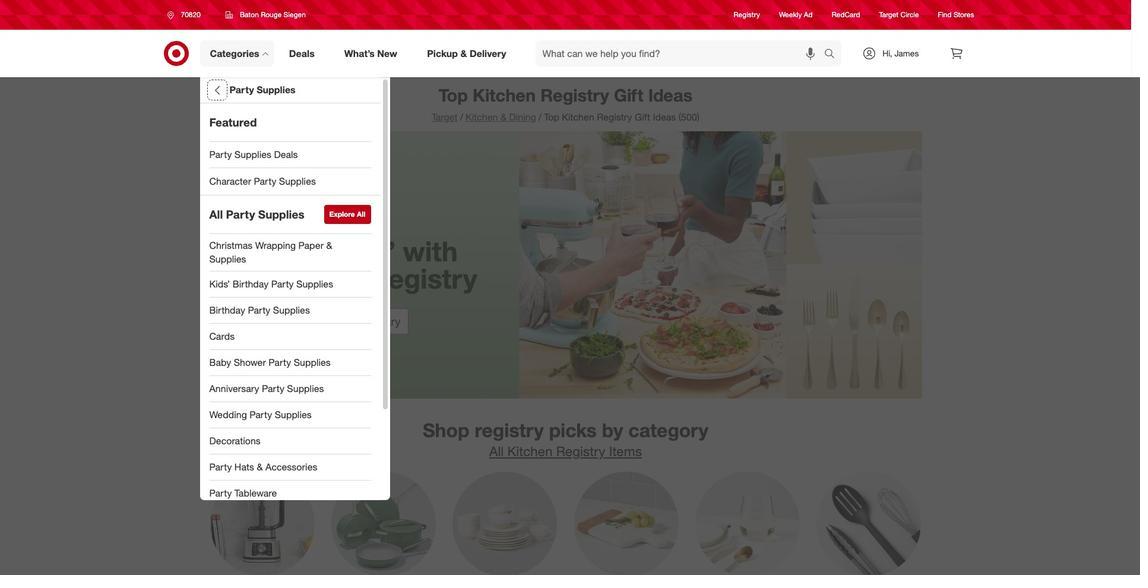 Task type: locate. For each thing, give the bounding box(es) containing it.
2 vertical spatial target
[[326, 315, 357, 328]]

& inside top kitchen registry gift ideas target / kitchen & dining / top kitchen registry gift ideas (500)
[[501, 111, 507, 123]]

wedding down paper
[[249, 262, 362, 295]]

target circle
[[880, 10, 920, 19]]

circle
[[901, 10, 920, 19]]

2 / from the left
[[539, 111, 542, 123]]

ideas up (500)
[[649, 84, 693, 106]]

categories link
[[200, 40, 274, 67]]

ideas
[[649, 84, 693, 106], [653, 111, 676, 123]]

shower
[[234, 356, 266, 368]]

1 vertical spatial wedding
[[209, 409, 247, 421]]

top up 'target' link
[[439, 84, 468, 106]]

supplies down cards link
[[294, 356, 331, 368]]

baton rouge siegen
[[240, 10, 306, 19]]

party inside party hats & accessories link
[[209, 461, 232, 473]]

0 horizontal spatial top
[[439, 84, 468, 106]]

find
[[939, 10, 952, 19]]

new
[[378, 47, 398, 59]]

top
[[439, 84, 468, 106], [544, 111, 560, 123]]

/
[[460, 111, 463, 123], [539, 111, 542, 123]]

registry
[[475, 419, 544, 442]]

birthday party supplies link
[[200, 298, 381, 324]]

70820 button
[[160, 4, 213, 26]]

character party supplies link
[[200, 168, 381, 194]]

0 vertical spatial target
[[880, 10, 899, 19]]

by
[[602, 419, 624, 442]]

explore
[[330, 210, 355, 219]]

all up the christmas
[[209, 207, 223, 221]]

(500)
[[679, 111, 700, 123]]

party down cards link
[[269, 356, 291, 368]]

& right paper
[[327, 239, 333, 251]]

target inside target circle link
[[880, 10, 899, 19]]

party
[[230, 84, 254, 96], [209, 149, 232, 160], [254, 175, 277, 187], [226, 207, 255, 221], [271, 278, 294, 290], [248, 304, 271, 316], [269, 356, 291, 368], [262, 383, 285, 394], [250, 409, 272, 421], [209, 461, 232, 473], [209, 487, 232, 499]]

party tableware
[[209, 487, 277, 499]]

party down anniversary party supplies
[[250, 409, 272, 421]]

party inside character party supplies link
[[254, 175, 277, 187]]

picks
[[550, 419, 597, 442]]

0 horizontal spatial all
[[209, 207, 223, 221]]

party hats & accessories link
[[200, 454, 381, 481]]

& left dining
[[501, 111, 507, 123]]

all
[[209, 207, 223, 221], [357, 210, 366, 219], [490, 443, 504, 459]]

supplies down deals "link"
[[257, 84, 296, 96]]

0 vertical spatial birthday
[[233, 278, 269, 290]]

what's
[[345, 47, 375, 59]]

all right explore
[[357, 210, 366, 219]]

shop registry picks by category all kitchen registry items
[[423, 419, 709, 459]]

christmas wrapping paper & supplies
[[209, 239, 333, 265]]

kitchen inside shop registry picks by category all kitchen registry items
[[508, 443, 553, 459]]

&
[[461, 47, 467, 59], [501, 111, 507, 123], [327, 239, 333, 251], [257, 461, 263, 473]]

baton rouge siegen button
[[218, 4, 314, 26]]

shop
[[423, 419, 470, 442]]

birthday up birthday party supplies
[[233, 278, 269, 290]]

deals
[[289, 47, 315, 59], [274, 149, 298, 160]]

cards
[[209, 330, 235, 342]]

supplies up the wrapping
[[258, 207, 305, 221]]

supplies up birthday party supplies link
[[297, 278, 333, 290]]

siegen
[[284, 10, 306, 19]]

character
[[209, 175, 251, 187]]

0 vertical spatial deals
[[289, 47, 315, 59]]

ad
[[804, 10, 813, 19]]

what's new
[[345, 47, 398, 59]]

1 horizontal spatial /
[[539, 111, 542, 123]]

deals down the siegen
[[289, 47, 315, 59]]

party inside anniversary party supplies link
[[262, 383, 285, 394]]

wedding
[[249, 262, 362, 295], [209, 409, 247, 421]]

party inside kids' birthday party supplies link
[[271, 278, 294, 290]]

supplies down anniversary party supplies link
[[275, 409, 312, 421]]

deals up character party supplies link
[[274, 149, 298, 160]]

gift
[[614, 84, 644, 106], [635, 111, 651, 123]]

decorations link
[[200, 428, 381, 454]]

registry inside the target registry button
[[360, 315, 401, 328]]

party hats & accessories
[[209, 461, 318, 473]]

0 vertical spatial wedding
[[249, 262, 362, 295]]

christmas
[[209, 239, 253, 251]]

top right dining
[[544, 111, 560, 123]]

2 horizontal spatial target
[[880, 10, 899, 19]]

0 horizontal spatial /
[[460, 111, 463, 123]]

party left hats
[[209, 461, 232, 473]]

/ right dining
[[539, 111, 542, 123]]

0 horizontal spatial target
[[326, 315, 357, 328]]

target link
[[432, 111, 458, 123]]

party left tableware
[[209, 487, 232, 499]]

1 vertical spatial birthday
[[209, 304, 245, 316]]

supplies down party supplies deals link
[[279, 175, 316, 187]]

kitchen down registry
[[508, 443, 553, 459]]

party up character
[[209, 149, 232, 160]]

1 vertical spatial top
[[544, 111, 560, 123]]

categories
[[210, 47, 260, 59]]

birthday
[[233, 278, 269, 290], [209, 304, 245, 316]]

pickup & delivery
[[427, 47, 507, 59]]

say "i do" with wedding registry
[[249, 235, 478, 295]]

2 horizontal spatial all
[[490, 443, 504, 459]]

1 horizontal spatial wedding
[[249, 262, 362, 295]]

1 vertical spatial ideas
[[653, 111, 676, 123]]

paper
[[299, 239, 324, 251]]

target inside the target registry button
[[326, 315, 357, 328]]

target registry button
[[318, 309, 409, 335]]

stores
[[954, 10, 975, 19]]

supplies down the christmas
[[209, 253, 246, 265]]

birthday up cards
[[209, 304, 245, 316]]

0 vertical spatial gift
[[614, 84, 644, 106]]

ideas left (500)
[[653, 111, 676, 123]]

all down registry
[[490, 443, 504, 459]]

1 vertical spatial target
[[432, 111, 458, 123]]

0 vertical spatial top
[[439, 84, 468, 106]]

target for target circle
[[880, 10, 899, 19]]

registry link
[[734, 10, 761, 20]]

party down kids' birthday party supplies
[[248, 304, 271, 316]]

party inside birthday party supplies link
[[248, 304, 271, 316]]

redcard link
[[832, 10, 861, 20]]

weekly ad
[[780, 10, 813, 19]]

registry
[[734, 10, 761, 19], [541, 84, 610, 106], [597, 111, 633, 123], [369, 262, 478, 295], [360, 315, 401, 328], [557, 443, 606, 459]]

party up birthday party supplies link
[[271, 278, 294, 290]]

search
[[820, 48, 848, 60]]

top kitchen registry gift ideas target / kitchen & dining / top kitchen registry gift ideas (500)
[[432, 84, 700, 123]]

/ right 'target' link
[[460, 111, 463, 123]]

1 horizontal spatial target
[[432, 111, 458, 123]]

party down baby shower party supplies
[[262, 383, 285, 394]]

rouge
[[261, 10, 282, 19]]

party down party supplies deals on the top of page
[[254, 175, 277, 187]]

1 / from the left
[[460, 111, 463, 123]]

wedding down anniversary
[[209, 409, 247, 421]]

all inside shop registry picks by category all kitchen registry items
[[490, 443, 504, 459]]

party inside party tableware 'link'
[[209, 487, 232, 499]]



Task type: describe. For each thing, give the bounding box(es) containing it.
with
[[403, 235, 458, 268]]

weekly ad link
[[780, 10, 813, 20]]

1 vertical spatial gift
[[635, 111, 651, 123]]

& right 'pickup'
[[461, 47, 467, 59]]

kitchen & dining link
[[466, 111, 536, 123]]

hats
[[235, 461, 254, 473]]

party up the christmas
[[226, 207, 255, 221]]

featured
[[209, 115, 257, 129]]

character party supplies
[[209, 175, 316, 187]]

1 horizontal spatial all
[[357, 210, 366, 219]]

wedding inside say "i do" with wedding registry
[[249, 262, 362, 295]]

pickup
[[427, 47, 458, 59]]

birthday party supplies
[[209, 304, 310, 316]]

party up featured
[[230, 84, 254, 96]]

kitchen up kitchen & dining link
[[473, 84, 536, 106]]

party inside "baby shower party supplies" link
[[269, 356, 291, 368]]

deals link
[[279, 40, 330, 67]]

party supplies
[[230, 84, 296, 96]]

"i
[[324, 235, 344, 268]]

find stores
[[939, 10, 975, 19]]

anniversary
[[209, 383, 259, 394]]

70820
[[181, 10, 201, 19]]

party inside "wedding party supplies" link
[[250, 409, 272, 421]]

& inside christmas wrapping paper & supplies
[[327, 239, 333, 251]]

james
[[895, 48, 920, 58]]

target for target registry
[[326, 315, 357, 328]]

say
[[269, 235, 316, 268]]

accessories
[[266, 461, 318, 473]]

deals inside "link"
[[289, 47, 315, 59]]

wrapping
[[255, 239, 296, 251]]

supplies down "baby shower party supplies" link
[[287, 383, 324, 394]]

supplies up character party supplies
[[235, 149, 272, 160]]

kids'
[[209, 278, 230, 290]]

baton
[[240, 10, 259, 19]]

what's new link
[[334, 40, 412, 67]]

christmas wrapping paper & supplies link
[[200, 234, 381, 271]]

couple cheers after making homemade pizzas. silverware and bowls in view. image
[[209, 131, 923, 399]]

1 horizontal spatial top
[[544, 111, 560, 123]]

0 horizontal spatial wedding
[[209, 409, 247, 421]]

target circle link
[[880, 10, 920, 20]]

target registry
[[326, 315, 401, 328]]

party tableware link
[[200, 481, 381, 507]]

kitchen right dining
[[562, 111, 595, 123]]

1 vertical spatial deals
[[274, 149, 298, 160]]

explore all link
[[324, 205, 371, 224]]

kids' birthday party supplies
[[209, 278, 333, 290]]

0 vertical spatial ideas
[[649, 84, 693, 106]]

party inside party supplies deals link
[[209, 149, 232, 160]]

baby
[[209, 356, 231, 368]]

anniversary party supplies
[[209, 383, 324, 394]]

wedding party supplies
[[209, 409, 312, 421]]

items
[[609, 443, 642, 459]]

kitchen right 'target' link
[[466, 111, 498, 123]]

hi, james
[[883, 48, 920, 58]]

explore all
[[330, 210, 366, 219]]

find stores link
[[939, 10, 975, 20]]

do"
[[351, 235, 396, 268]]

dining
[[510, 111, 536, 123]]

registry inside shop registry picks by category all kitchen registry items
[[557, 443, 606, 459]]

target inside top kitchen registry gift ideas target / kitchen & dining / top kitchen registry gift ideas (500)
[[432, 111, 458, 123]]

baby shower party supplies
[[209, 356, 331, 368]]

decorations
[[209, 435, 261, 447]]

What can we help you find? suggestions appear below search field
[[536, 40, 828, 67]]

supplies down kids' birthday party supplies link
[[273, 304, 310, 316]]

wedding party supplies link
[[200, 402, 381, 428]]

delivery
[[470, 47, 507, 59]]

search button
[[820, 40, 848, 69]]

tableware
[[235, 487, 277, 499]]

all party supplies
[[209, 207, 305, 221]]

registry inside say "i do" with wedding registry
[[369, 262, 478, 295]]

weekly
[[780, 10, 803, 19]]

baby shower party supplies link
[[200, 350, 381, 376]]

cards link
[[200, 324, 381, 350]]

hi,
[[883, 48, 893, 58]]

kids' birthday party supplies link
[[200, 271, 381, 298]]

supplies inside christmas wrapping paper & supplies
[[209, 253, 246, 265]]

redcard
[[832, 10, 861, 19]]

category
[[629, 419, 709, 442]]

& right hats
[[257, 461, 263, 473]]

party supplies deals link
[[200, 142, 381, 168]]

party supplies deals
[[209, 149, 298, 160]]

anniversary party supplies link
[[200, 376, 381, 402]]

all kitchen registry items link
[[490, 443, 642, 459]]

pickup & delivery link
[[417, 40, 521, 67]]



Task type: vqa. For each thing, say whether or not it's contained in the screenshot.
Shipping
no



